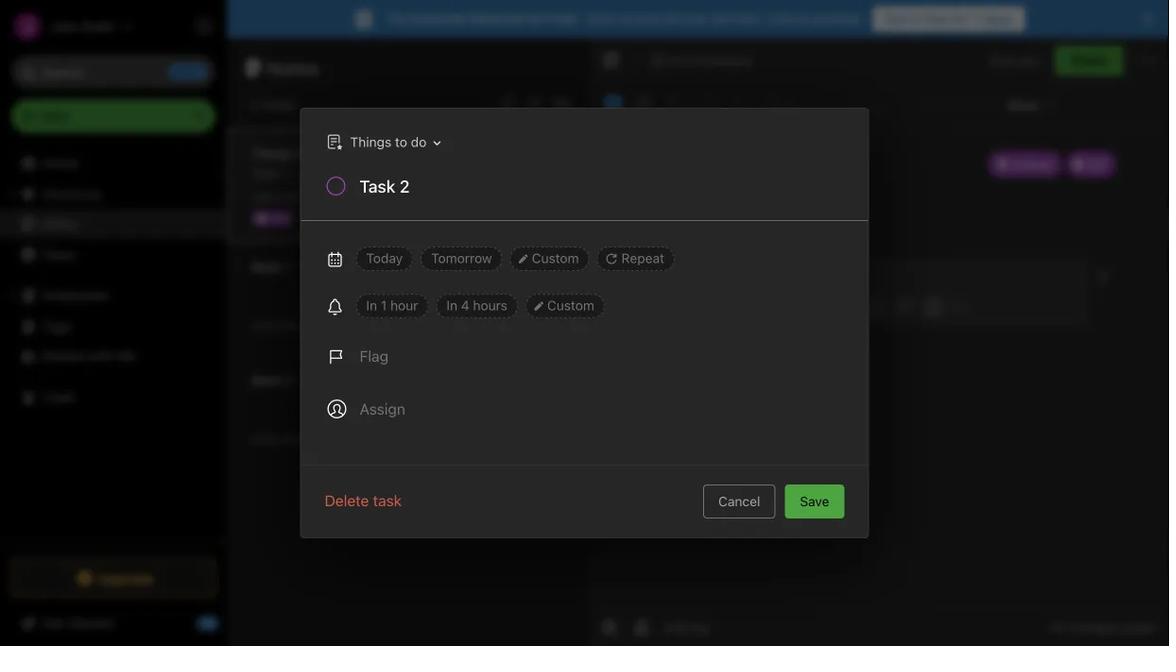 Task type: locate. For each thing, give the bounding box(es) containing it.
cancel
[[766, 11, 808, 26], [719, 494, 761, 510]]

custom for in 4 hours
[[547, 298, 595, 313]]

notes
[[261, 97, 295, 113]]

for inside button
[[952, 11, 970, 26]]

1 vertical spatial cancel
[[719, 494, 761, 510]]

tasks button
[[0, 239, 226, 269]]

1 left -
[[283, 166, 289, 182]]

in
[[366, 298, 377, 313], [447, 298, 458, 313]]

just up note 2
[[252, 319, 274, 332]]

0 horizontal spatial things
[[252, 146, 294, 162]]

1 horizontal spatial cancel
[[766, 11, 808, 26]]

font family image
[[909, 91, 997, 117]]

2 up a few minutes ago
[[285, 373, 293, 389]]

task left -
[[252, 166, 279, 182]]

task right -
[[302, 166, 330, 182]]

things to do inside button
[[350, 134, 427, 150]]

1 horizontal spatial things
[[350, 134, 392, 150]]

note up few
[[252, 373, 282, 389]]

1 vertical spatial custom
[[547, 298, 595, 313]]

get
[[885, 11, 907, 26]]

only you
[[990, 53, 1040, 67]]

just now
[[252, 191, 299, 204], [252, 319, 299, 332]]

2 right -
[[334, 166, 342, 182]]

1 note from the top
[[252, 260, 282, 275]]

1 for note
[[285, 260, 291, 275]]

delete task
[[325, 492, 402, 510]]

in left 4
[[447, 298, 458, 313]]

minutes
[[283, 433, 326, 446]]

do
[[411, 134, 427, 150], [314, 146, 330, 162]]

just up "0/2"
[[252, 191, 274, 204]]

tags button
[[0, 311, 226, 341]]

1 vertical spatial just
[[252, 319, 274, 332]]

0 vertical spatial 2
[[334, 166, 342, 182]]

2 now from the top
[[277, 319, 299, 332]]

to
[[395, 134, 407, 150], [297, 146, 310, 162]]

1 horizontal spatial notes
[[268, 57, 320, 79]]

in 1 hour button
[[356, 294, 429, 319]]

3
[[250, 97, 258, 113]]

0 vertical spatial just now
[[252, 191, 299, 204]]

None search field
[[25, 55, 202, 89]]

1 vertical spatial just now
[[252, 319, 299, 332]]

devices.
[[712, 11, 763, 26]]

expand note image
[[600, 49, 623, 72]]

insert image
[[599, 91, 628, 117]]

things
[[350, 134, 392, 150], [252, 146, 294, 162]]

0 horizontal spatial in
[[366, 298, 377, 313]]

first notebook button
[[645, 47, 760, 74]]

cancel right devices.
[[766, 11, 808, 26]]

1 vertical spatial now
[[277, 319, 299, 332]]

try
[[387, 11, 407, 26]]

1 horizontal spatial to
[[395, 134, 407, 150]]

shared with me
[[42, 348, 136, 364]]

1 horizontal spatial 2
[[334, 166, 342, 182]]

1 vertical spatial note
[[252, 373, 282, 389]]

hours
[[473, 298, 508, 313]]

cancel left 'save'
[[719, 494, 761, 510]]

0 horizontal spatial do
[[314, 146, 330, 162]]

0 vertical spatial 1
[[283, 166, 289, 182]]

upgrade button
[[11, 560, 216, 598]]

shortcuts
[[43, 186, 102, 202]]

custom button right "hours" on the left
[[526, 294, 605, 319]]

flag button
[[316, 334, 400, 379]]

2 vertical spatial 1
[[381, 298, 387, 313]]

1 horizontal spatial things to do
[[350, 134, 427, 150]]

free:
[[549, 11, 580, 26]]

1 horizontal spatial in
[[447, 298, 458, 313]]

a few minutes ago
[[252, 433, 349, 446]]

0 horizontal spatial notes
[[42, 216, 78, 232]]

add a reminder image
[[598, 616, 621, 639]]

tree containing home
[[0, 148, 227, 543]]

1 for from the left
[[527, 11, 545, 26]]

just
[[252, 191, 274, 204], [252, 319, 274, 332]]

1 vertical spatial custom button
[[526, 294, 605, 319]]

1 left hour
[[381, 298, 387, 313]]

for left free:
[[527, 11, 545, 26]]

0 vertical spatial note
[[252, 260, 282, 275]]

0 vertical spatial custom button
[[510, 247, 590, 271]]

things to do button
[[317, 129, 447, 156], [322, 129, 447, 156]]

save
[[800, 494, 830, 510]]

more image
[[1002, 91, 1060, 117]]

custom
[[532, 251, 579, 266], [547, 298, 595, 313]]

2 for from the left
[[952, 11, 970, 26]]

notes
[[268, 57, 320, 79], [42, 216, 78, 232]]

only
[[990, 53, 1016, 67]]

note down "0/2"
[[252, 260, 282, 275]]

task
[[252, 166, 279, 182], [302, 166, 330, 182]]

custom right "hours" on the left
[[547, 298, 595, 313]]

1 things to do button from the left
[[317, 129, 447, 156]]

note for note 2
[[252, 373, 282, 389]]

hour
[[391, 298, 418, 313]]

custom for tomorrow
[[532, 251, 579, 266]]

just now up "0/2"
[[252, 191, 299, 204]]

0 vertical spatial custom
[[532, 251, 579, 266]]

repeat button
[[597, 247, 675, 271]]

ago
[[329, 433, 349, 446]]

Go to note or move task field
[[317, 129, 447, 156]]

things inside button
[[350, 134, 392, 150]]

1 horizontal spatial task
[[302, 166, 330, 182]]

tree
[[0, 148, 227, 543]]

0 vertical spatial now
[[277, 191, 299, 204]]

custom left repeat button
[[532, 251, 579, 266]]

get it free for 7 days
[[885, 11, 1014, 26]]

across
[[621, 11, 661, 26]]

7
[[973, 11, 981, 26]]

note
[[252, 260, 282, 275], [252, 373, 282, 389]]

cancel button
[[703, 485, 776, 519]]

note 1
[[252, 260, 291, 275]]

trash
[[42, 390, 75, 406]]

0 horizontal spatial for
[[527, 11, 545, 26]]

custom button
[[510, 247, 590, 271], [526, 294, 605, 319]]

2 note from the top
[[252, 373, 282, 389]]

in inside button
[[366, 298, 377, 313]]

few
[[261, 433, 280, 446]]

2
[[334, 166, 342, 182], [285, 373, 293, 389]]

trash link
[[0, 383, 226, 413]]

1 down "0/2"
[[285, 260, 291, 275]]

all changes saved
[[1051, 621, 1154, 635]]

0 horizontal spatial 2
[[285, 373, 293, 389]]

for left 7
[[952, 11, 970, 26]]

for
[[527, 11, 545, 26], [952, 11, 970, 26]]

shared with me link
[[0, 341, 226, 372]]

notes up tasks
[[42, 216, 78, 232]]

1 vertical spatial 1
[[285, 260, 291, 275]]

notebooks link
[[0, 281, 226, 311]]

cancel inside button
[[719, 494, 761, 510]]

1 inside button
[[381, 298, 387, 313]]

delete
[[325, 492, 369, 510]]

Note Editor text field
[[587, 129, 1170, 608]]

do inside things to do button
[[411, 134, 427, 150]]

your
[[682, 11, 709, 26]]

0 horizontal spatial things to do
[[252, 146, 330, 162]]

add tag image
[[631, 616, 653, 639]]

home link
[[0, 148, 227, 179]]

saved
[[1121, 621, 1154, 635]]

1 horizontal spatial do
[[411, 134, 427, 150]]

-
[[293, 166, 299, 182]]

notes up notes
[[268, 57, 320, 79]]

things to do
[[350, 134, 427, 150], [252, 146, 330, 162]]

assign
[[360, 400, 406, 418]]

in left hour
[[366, 298, 377, 313]]

3 notes
[[250, 97, 295, 113]]

0 horizontal spatial task
[[252, 166, 279, 182]]

2 in from the left
[[447, 298, 458, 313]]

1
[[283, 166, 289, 182], [285, 260, 291, 275], [381, 298, 387, 313]]

Enter task text field
[[358, 175, 846, 207]]

1 horizontal spatial for
[[952, 11, 970, 26]]

in inside 'button'
[[447, 298, 458, 313]]

in 4 hours button
[[436, 294, 518, 319]]

0 vertical spatial just
[[252, 191, 274, 204]]

0 horizontal spatial cancel
[[719, 494, 761, 510]]

today button
[[356, 247, 413, 271]]

now up note 2
[[277, 319, 299, 332]]

1 vertical spatial notes
[[42, 216, 78, 232]]

just now up note 2
[[252, 319, 299, 332]]

new
[[42, 108, 69, 124]]

2 task from the left
[[302, 166, 330, 182]]

now up "0/2"
[[277, 191, 299, 204]]

custom button down enter task text box
[[510, 247, 590, 271]]

all
[[1051, 621, 1066, 635]]

1 in from the left
[[366, 298, 377, 313]]



Task type: describe. For each thing, give the bounding box(es) containing it.
me
[[118, 348, 136, 364]]

share button
[[1055, 45, 1124, 76]]

custom button for in 4 hours
[[526, 294, 605, 319]]

assign button
[[316, 387, 417, 432]]

upgrade
[[98, 571, 154, 586]]

settings image
[[193, 15, 216, 38]]

personal
[[470, 11, 524, 26]]

1 task from the left
[[252, 166, 279, 182]]

task
[[373, 492, 402, 510]]

tomorrow button
[[421, 247, 503, 271]]

2 things to do button from the left
[[322, 129, 447, 156]]

note for note 1
[[252, 260, 282, 275]]

changes
[[1069, 621, 1117, 635]]

free
[[923, 11, 948, 26]]

it
[[911, 11, 919, 26]]

1 now from the top
[[277, 191, 299, 204]]

home
[[42, 156, 78, 171]]

for for free:
[[527, 11, 545, 26]]

0 vertical spatial cancel
[[766, 11, 808, 26]]

days
[[984, 11, 1014, 26]]

shortcuts button
[[0, 179, 226, 209]]

0 horizontal spatial to
[[297, 146, 310, 162]]

notebooks
[[43, 288, 109, 304]]

0/2
[[272, 211, 290, 225]]

to inside button
[[395, 134, 407, 150]]

in 4 hours
[[447, 298, 508, 313]]

1 just from the top
[[252, 191, 274, 204]]

2 just from the top
[[252, 319, 274, 332]]

in for in 1 hour
[[366, 298, 377, 313]]

in for in 4 hours
[[447, 298, 458, 313]]

notes inside 'link'
[[42, 216, 78, 232]]

all
[[664, 11, 678, 26]]

tags
[[43, 318, 71, 334]]

save button
[[785, 485, 845, 519]]

shared
[[42, 348, 85, 364]]

note 2
[[252, 373, 293, 389]]

task image
[[631, 91, 657, 117]]

heading level image
[[807, 91, 904, 117]]

try evernote personal for free: sync across all your devices. cancel anytime.
[[387, 11, 864, 26]]

get it free for 7 days button
[[873, 7, 1025, 31]]

tomorrow
[[431, 251, 492, 266]]

1 just now from the top
[[252, 191, 299, 204]]

tasks
[[42, 247, 76, 262]]

4
[[461, 298, 470, 313]]

in 1 hour
[[366, 298, 418, 313]]

anytime.
[[812, 11, 864, 26]]

a
[[252, 433, 258, 446]]

delete task link
[[325, 490, 402, 512]]

custom button for tomorrow
[[510, 247, 590, 271]]

Search text field
[[25, 55, 202, 89]]

notes link
[[0, 209, 226, 239]]

sync
[[587, 11, 617, 26]]

for for 7
[[952, 11, 970, 26]]

evernote
[[411, 11, 466, 26]]

first
[[668, 53, 694, 67]]

0 vertical spatial notes
[[268, 57, 320, 79]]

with
[[88, 348, 114, 364]]

1 for task
[[283, 166, 289, 182]]

task 1 - task 2
[[252, 166, 342, 182]]

first notebook
[[668, 53, 753, 67]]

note window element
[[587, 38, 1170, 647]]

share
[[1071, 52, 1108, 68]]

1 for in
[[381, 298, 387, 313]]

2 just now from the top
[[252, 319, 299, 332]]

new button
[[11, 99, 216, 133]]

expand notebooks image
[[5, 288, 20, 304]]

today
[[366, 251, 403, 266]]

repeat
[[622, 251, 665, 266]]

you
[[1019, 53, 1040, 67]]

flag
[[360, 347, 389, 365]]

notebook
[[697, 53, 753, 67]]

1 vertical spatial 2
[[285, 373, 293, 389]]



Task type: vqa. For each thing, say whether or not it's contained in the screenshot.
Share Button at the right top of page
yes



